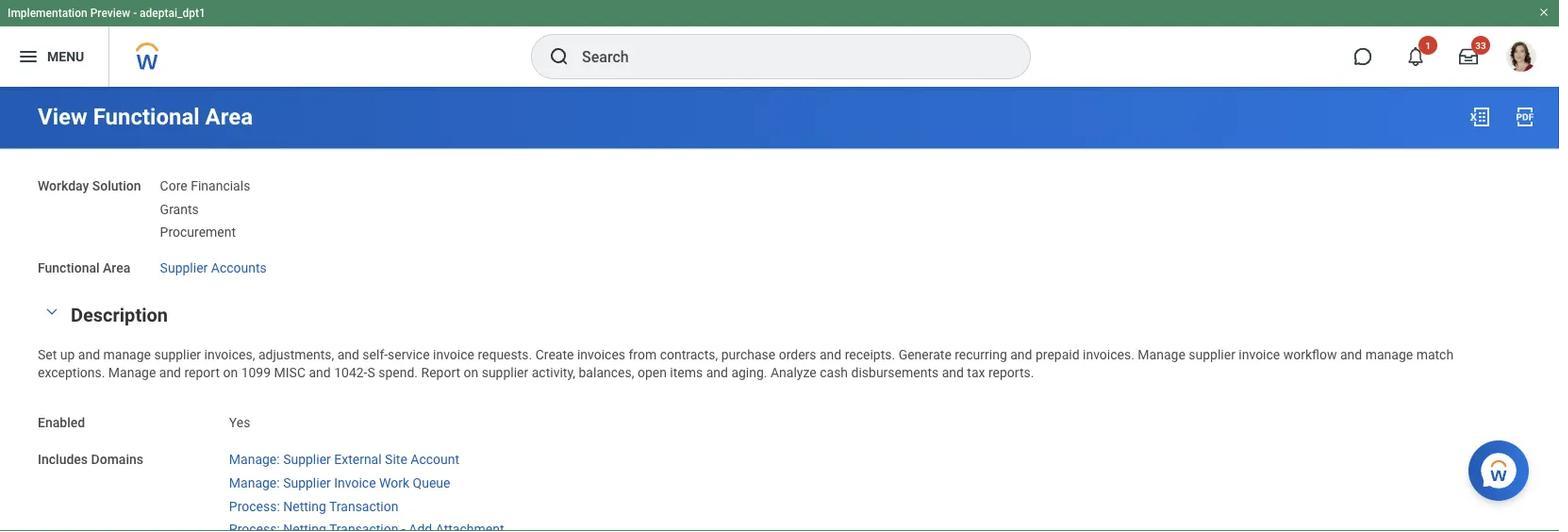 Task type: locate. For each thing, give the bounding box(es) containing it.
1 manage from the left
[[103, 347, 151, 362]]

on down "invoices,"
[[223, 364, 238, 380]]

receipts.
[[845, 347, 895, 362]]

implementation preview -   adeptai_dpt1
[[8, 7, 206, 20]]

aging.
[[732, 364, 768, 380]]

manage: up process:
[[229, 475, 280, 491]]

and right up
[[78, 347, 100, 362]]

and right items
[[706, 364, 728, 380]]

1 horizontal spatial area
[[205, 103, 253, 130]]

functional up the core
[[93, 103, 200, 130]]

grants element
[[160, 197, 199, 217]]

and up the cash
[[820, 347, 842, 362]]

and up reports.
[[1011, 347, 1033, 362]]

netting
[[283, 498, 326, 514]]

accounts
[[211, 260, 267, 276]]

match
[[1417, 347, 1454, 362]]

2 manage: from the top
[[229, 475, 280, 491]]

1 vertical spatial manage:
[[229, 475, 280, 491]]

1042-
[[334, 364, 367, 380]]

1 invoice from the left
[[433, 347, 474, 362]]

s
[[367, 364, 375, 380]]

functional up the chevron down 'image'
[[38, 260, 100, 276]]

notifications large image
[[1407, 47, 1426, 66]]

chevron down image
[[41, 305, 63, 318]]

manage down description
[[103, 347, 151, 362]]

supplier up manage: supplier invoice work queue link
[[283, 452, 331, 467]]

1 vertical spatial area
[[103, 260, 130, 276]]

0 horizontal spatial manage
[[108, 364, 156, 380]]

tax
[[967, 364, 985, 380]]

process:
[[229, 498, 280, 514]]

invoices,
[[204, 347, 255, 362]]

supplier down procurement
[[160, 260, 208, 276]]

on
[[223, 364, 238, 380], [464, 364, 479, 380]]

workday
[[38, 178, 89, 193]]

and up 1042-
[[337, 347, 359, 362]]

33
[[1476, 40, 1487, 51]]

open
[[638, 364, 667, 380]]

menu
[[47, 49, 84, 64]]

exceptions.
[[38, 364, 105, 380]]

0 horizontal spatial supplier
[[154, 347, 201, 362]]

invoice up report
[[433, 347, 474, 362]]

transaction
[[329, 498, 399, 514]]

functional
[[93, 103, 200, 130], [38, 260, 100, 276]]

manage
[[1138, 347, 1186, 362], [108, 364, 156, 380]]

1 vertical spatial manage
[[108, 364, 156, 380]]

export to excel image
[[1469, 106, 1492, 128]]

set up and manage supplier invoices, adjustments, and self-service invoice requests. create invoices from contracts, purchase orders and receipts. generate recurring and prepaid invoices. manage supplier invoice workflow and manage match exceptions. manage and report on 1099 misc and 1042-s spend. report on supplier activity, balances, open items and aging. analyze cash disbursements and tax reports.
[[38, 347, 1457, 380]]

manage down description
[[108, 364, 156, 380]]

on right report
[[464, 364, 479, 380]]

balances,
[[579, 364, 634, 380]]

and left report
[[159, 364, 181, 380]]

inbox large image
[[1460, 47, 1478, 66]]

2 vertical spatial supplier
[[283, 475, 331, 491]]

supplier up process: netting transaction "link"
[[283, 475, 331, 491]]

includes
[[38, 452, 88, 467]]

description group
[[38, 301, 1522, 381]]

supplier accounts
[[160, 260, 267, 276]]

manage:
[[229, 452, 280, 467], [229, 475, 280, 491]]

area
[[205, 103, 253, 130], [103, 260, 130, 276]]

2 horizontal spatial supplier
[[1189, 347, 1236, 362]]

description
[[71, 304, 168, 326]]

disbursements
[[851, 364, 939, 380]]

invoice
[[433, 347, 474, 362], [1239, 347, 1281, 362]]

items selected list containing core financials
[[160, 174, 281, 241]]

procurement
[[160, 225, 236, 240]]

0 vertical spatial manage:
[[229, 452, 280, 467]]

1 vertical spatial supplier
[[283, 452, 331, 467]]

orders
[[779, 347, 817, 362]]

0 horizontal spatial area
[[103, 260, 130, 276]]

items selected list containing manage: supplier external site account
[[229, 448, 534, 531]]

invoices.
[[1083, 347, 1135, 362]]

manage
[[103, 347, 151, 362], [1366, 347, 1413, 362]]

manage: for manage: supplier external site account
[[229, 452, 280, 467]]

2 manage from the left
[[1366, 347, 1413, 362]]

1 manage: from the top
[[229, 452, 280, 467]]

manage: inside manage: supplier external site account link
[[229, 452, 280, 467]]

generate
[[899, 347, 952, 362]]

purchase
[[721, 347, 776, 362]]

1 horizontal spatial on
[[464, 364, 479, 380]]

0 vertical spatial items selected list
[[160, 174, 281, 241]]

items selected list
[[160, 174, 281, 241], [229, 448, 534, 531]]

cash
[[820, 364, 848, 380]]

manage: inside manage: supplier invoice work queue link
[[229, 475, 280, 491]]

0 horizontal spatial invoice
[[433, 347, 474, 362]]

set
[[38, 347, 57, 362]]

1 horizontal spatial manage
[[1138, 347, 1186, 362]]

analyze
[[771, 364, 817, 380]]

adeptai_dpt1
[[140, 7, 206, 20]]

reports.
[[989, 364, 1034, 380]]

prepaid
[[1036, 347, 1080, 362]]

Search Workday  search field
[[582, 36, 992, 77]]

work
[[379, 475, 410, 491]]

area up financials
[[205, 103, 253, 130]]

and
[[78, 347, 100, 362], [337, 347, 359, 362], [820, 347, 842, 362], [1011, 347, 1033, 362], [1341, 347, 1363, 362], [159, 364, 181, 380], [309, 364, 331, 380], [706, 364, 728, 380], [942, 364, 964, 380]]

0 horizontal spatial manage
[[103, 347, 151, 362]]

items selected list for workday solution
[[160, 174, 281, 241]]

manage: supplier invoice work queue
[[229, 475, 450, 491]]

workday solution
[[38, 178, 141, 193]]

account
[[411, 452, 460, 467]]

33 button
[[1448, 36, 1491, 77]]

2 invoice from the left
[[1239, 347, 1281, 362]]

manage: down yes
[[229, 452, 280, 467]]

0 horizontal spatial on
[[223, 364, 238, 380]]

1 vertical spatial items selected list
[[229, 448, 534, 531]]

supplier
[[154, 347, 201, 362], [1189, 347, 1236, 362], [482, 364, 529, 380]]

manage left match
[[1366, 347, 1413, 362]]

external
[[334, 452, 382, 467]]

manage: supplier invoice work queue link
[[229, 471, 450, 491]]

manage right invoices.
[[1138, 347, 1186, 362]]

1 horizontal spatial invoice
[[1239, 347, 1281, 362]]

domains
[[91, 452, 143, 467]]

area up description
[[103, 260, 130, 276]]

1 horizontal spatial manage
[[1366, 347, 1413, 362]]

menu button
[[0, 26, 109, 87]]

0 vertical spatial supplier
[[160, 260, 208, 276]]

invoice left workflow
[[1239, 347, 1281, 362]]

1
[[1426, 40, 1431, 51]]

supplier
[[160, 260, 208, 276], [283, 452, 331, 467], [283, 475, 331, 491]]



Task type: describe. For each thing, give the bounding box(es) containing it.
enabled
[[38, 415, 85, 431]]

recurring
[[955, 347, 1007, 362]]

up
[[60, 347, 75, 362]]

enabled element
[[229, 404, 250, 432]]

spend.
[[379, 364, 418, 380]]

1 on from the left
[[223, 364, 238, 380]]

process: netting transaction
[[229, 498, 399, 514]]

description button
[[71, 304, 168, 326]]

manage: for manage: supplier invoice work queue
[[229, 475, 280, 491]]

menu banner
[[0, 0, 1560, 87]]

implementation
[[8, 7, 87, 20]]

invoice
[[334, 475, 376, 491]]

invoices
[[577, 347, 626, 362]]

preview
[[90, 7, 130, 20]]

workflow
[[1284, 347, 1337, 362]]

manage: supplier external site account
[[229, 452, 460, 467]]

view
[[38, 103, 87, 130]]

supplier accounts link
[[160, 256, 267, 276]]

queue
[[413, 475, 450, 491]]

service
[[388, 347, 430, 362]]

view functional area main content
[[0, 87, 1560, 531]]

misc
[[274, 364, 306, 380]]

site
[[385, 452, 407, 467]]

close environment banner image
[[1539, 7, 1550, 18]]

supplier for manage: supplier invoice work queue
[[283, 475, 331, 491]]

includes domains
[[38, 452, 143, 467]]

contracts,
[[660, 347, 718, 362]]

1 vertical spatial functional
[[38, 260, 100, 276]]

and left "tax"
[[942, 364, 964, 380]]

report
[[184, 364, 220, 380]]

0 vertical spatial area
[[205, 103, 253, 130]]

items selected list for includes domains
[[229, 448, 534, 531]]

solution
[[92, 178, 141, 193]]

yes
[[229, 415, 250, 431]]

justify image
[[17, 45, 40, 68]]

profile logan mcneil image
[[1507, 42, 1537, 76]]

0 vertical spatial manage
[[1138, 347, 1186, 362]]

manage: supplier external site account link
[[229, 448, 460, 467]]

and right workflow
[[1341, 347, 1363, 362]]

from
[[629, 347, 657, 362]]

core financials
[[160, 178, 250, 193]]

items
[[670, 364, 703, 380]]

report
[[421, 364, 460, 380]]

view functional area
[[38, 103, 253, 130]]

-
[[133, 7, 137, 20]]

and down adjustments, on the left
[[309, 364, 331, 380]]

core financials element
[[160, 174, 250, 193]]

core
[[160, 178, 187, 193]]

self-
[[363, 347, 388, 362]]

2 on from the left
[[464, 364, 479, 380]]

1099
[[241, 364, 271, 380]]

0 vertical spatial functional
[[93, 103, 200, 130]]

supplier for manage: supplier external site account
[[283, 452, 331, 467]]

financials
[[191, 178, 250, 193]]

search image
[[548, 45, 571, 68]]

adjustments,
[[258, 347, 334, 362]]

process: netting transaction link
[[229, 495, 399, 514]]

requests.
[[478, 347, 532, 362]]

procurement element
[[160, 221, 236, 240]]

functional area
[[38, 260, 130, 276]]

1 button
[[1395, 36, 1438, 77]]

grants
[[160, 201, 199, 217]]

1 horizontal spatial supplier
[[482, 364, 529, 380]]

activity,
[[532, 364, 576, 380]]

view printable version (pdf) image
[[1514, 106, 1537, 128]]

create
[[536, 347, 574, 362]]



Task type: vqa. For each thing, say whether or not it's contained in the screenshot.
Benefits
no



